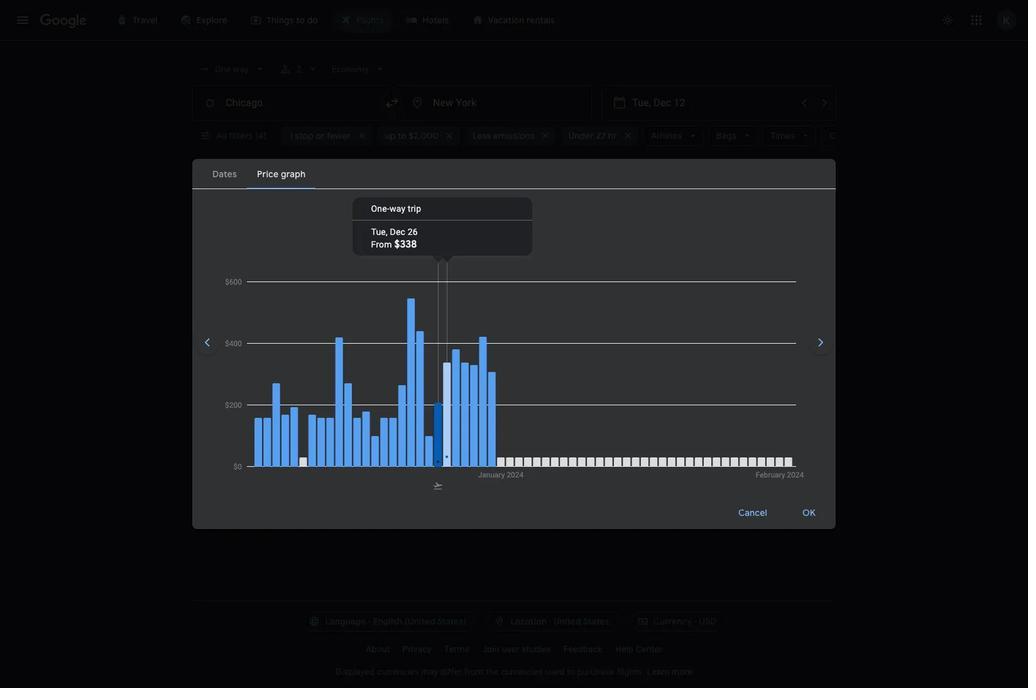 Task type: locate. For each thing, give the bounding box(es) containing it.
1 horizontal spatial all
[[216, 130, 227, 142]]

1 vertical spatial all
[[192, 219, 207, 235]]

date grid
[[689, 182, 728, 194]]

ewr for 15
[[458, 284, 475, 293]]

currencies
[[377, 667, 419, 677], [501, 667, 543, 677]]

ord
[[438, 284, 453, 293], [438, 331, 453, 340], [438, 379, 453, 387], [438, 426, 453, 435]]

0 horizontal spatial 1
[[290, 130, 293, 142]]

26 inside 2 hr 26 min ord – ewr
[[458, 364, 469, 376]]

mon, dec 25 from $208
[[363, 227, 413, 251]]

ord inside 2 hr 26 min ord – ewr
[[438, 379, 453, 387]]

3 ewr from the top
[[458, 426, 475, 435]]

2 way from the left
[[390, 204, 406, 214]]

2 hr 9 min ord – ewr
[[438, 411, 483, 435]]

all flights main content
[[192, 177, 837, 458]]

Departure text field
[[633, 86, 794, 120]]

all up prices
[[192, 219, 207, 235]]

0 horizontal spatial +
[[296, 238, 301, 247]]

167
[[608, 269, 623, 282]]

0 vertical spatial may
[[493, 238, 508, 247]]

15
[[458, 269, 467, 282]]

min right the 33 at the left top of page
[[471, 316, 488, 329]]

this price for this flight doesn't include overhead bin access. if you need a carry-on bag, use the bags filter to update prices. image
[[749, 273, 764, 288]]

25
[[402, 227, 413, 237]]

hr left 15
[[446, 269, 455, 282]]

min right 9
[[466, 411, 483, 423]]

2 for 2 hr 26 min ord – ewr
[[438, 364, 443, 376]]

1 way from the left
[[381, 204, 397, 214]]

2 one- from the left
[[371, 204, 390, 214]]

all inside button
[[216, 130, 227, 142]]

$338
[[395, 238, 417, 251]]

– right departure time: 9:35 pm. "text box"
[[290, 411, 296, 423]]

from down tue,
[[371, 240, 392, 250]]

ewr inside 2 hr 15 min ord – ewr
[[458, 284, 475, 293]]

26 inside tue, dec 26 from $338
[[408, 227, 418, 237]]

– for 2 hr 15 min
[[453, 284, 458, 293]]

price
[[776, 182, 797, 194]]

0 horizontal spatial 26
[[408, 227, 418, 237]]

2 inside 2 hr 33 min ord
[[438, 316, 443, 329]]

– inside 7:15 am – 10:30 am united
[[289, 269, 295, 282]]

grid
[[711, 182, 728, 194]]

to right used
[[567, 667, 576, 677]]

2 currencies from the left
[[501, 667, 543, 677]]

all left filters
[[216, 130, 227, 142]]

one- up tue,
[[371, 204, 390, 214]]

flights
[[210, 219, 247, 235]]

trip for $208
[[399, 204, 413, 214]]

currencies down privacy link
[[377, 667, 419, 677]]

0 vertical spatial all
[[216, 130, 227, 142]]

emissions inside 167 kg co 2 -9% emissions
[[623, 285, 659, 294]]

– right 7:15 am
[[289, 269, 295, 282]]

from
[[465, 667, 484, 677]]

1 right 12:44 am
[[343, 410, 346, 418]]

all inside main content
[[192, 219, 207, 235]]

ewr down total duration 2 hr 26 min. 'element' on the bottom
[[458, 379, 475, 387]]

none search field containing all filters (4)
[[192, 58, 936, 167]]

min inside 2 hr 15 min ord – ewr
[[470, 269, 487, 282]]

1 trip from the left
[[399, 204, 413, 214]]

passengers.
[[339, 238, 382, 247]]

hr for 2 hr 15 min
[[446, 269, 455, 282]]

may left apply.
[[493, 238, 508, 247]]

center
[[636, 645, 663, 655]]

displayed currencies may differ from the currencies used to purchase flights. learn more
[[336, 667, 693, 677]]

trip
[[399, 204, 413, 214], [408, 204, 422, 214]]

1 vertical spatial emissions
[[623, 285, 659, 294]]

assistance
[[572, 238, 610, 247]]

0 horizontal spatial currencies
[[377, 667, 419, 677]]

2 for 2 hr 33 min ord
[[438, 316, 443, 329]]

1 vertical spatial 1
[[343, 410, 346, 418]]

all filters (4)
[[216, 130, 267, 142]]

less emissions button
[[465, 126, 556, 146]]

ord for 2 hr 9 min
[[438, 426, 453, 435]]

may
[[493, 238, 508, 247], [422, 667, 439, 677]]

ord inside 2 hr 33 min ord
[[438, 331, 453, 340]]

1 horizontal spatial 26
[[458, 364, 469, 376]]

track
[[214, 179, 237, 190]]

find the best price region
[[192, 177, 837, 209]]

1 ord from the top
[[438, 284, 453, 293]]

min inside 2 hr 9 min ord – ewr
[[466, 411, 483, 423]]

1
[[290, 130, 293, 142], [343, 410, 346, 418]]

ord down total duration 2 hr 9 min. element in the bottom of the page
[[438, 426, 453, 435]]

1 inside 1 stop or fewer popup button
[[290, 130, 293, 142]]

0 horizontal spatial to
[[398, 130, 407, 142]]

graph
[[799, 182, 824, 194]]

2 vertical spatial ewr
[[458, 426, 475, 435]]

tue, dec 26 from $338
[[371, 227, 418, 251]]

from for $338
[[371, 240, 392, 250]]

26 for hr
[[458, 364, 469, 376]]

dec inside tue, dec 26 from $338
[[390, 227, 406, 237]]

7:15 am – 10:30 am united
[[251, 269, 340, 293]]

currencies down the join user studies link
[[501, 667, 543, 677]]

dec inside mon, dec 25 from $208
[[385, 227, 400, 237]]

from for $208
[[363, 240, 384, 250]]

way up tue,
[[381, 204, 397, 214]]

up to $2,000 button
[[378, 126, 460, 146]]

0 vertical spatial 1
[[290, 130, 293, 142]]

airlines
[[651, 130, 683, 142]]

0 vertical spatial +
[[296, 238, 301, 247]]

hr inside 2 hr 26 min ord – ewr
[[446, 364, 455, 376]]

total duration 2 hr 33 min. element
[[438, 316, 520, 331]]

– down 9
[[453, 426, 458, 435]]

hr inside 2 hr 9 min ord – ewr
[[446, 411, 455, 423]]

ord down total duration 2 hr 26 min. 'element' on the bottom
[[438, 379, 453, 387]]

to
[[398, 130, 407, 142], [567, 667, 576, 677]]

dec inside 'find the best price' region
[[287, 179, 303, 190]]

min
[[470, 269, 487, 282], [471, 316, 488, 329], [471, 364, 488, 376], [466, 411, 483, 423]]

0 horizontal spatial may
[[422, 667, 439, 677]]

1 horizontal spatial may
[[493, 238, 508, 247]]

– down 15
[[453, 284, 458, 293]]

about link
[[360, 640, 396, 660]]

None search field
[[192, 58, 936, 167]]

prices
[[192, 238, 215, 247]]

dec
[[287, 179, 303, 190], [385, 227, 400, 237], [390, 227, 406, 237]]

total duration 2 hr 26 min. element
[[438, 364, 520, 378]]

1 stop or fewer button
[[282, 126, 373, 146]]

emissions down co at the top
[[623, 285, 659, 294]]

one- for $208
[[363, 204, 381, 214]]

taxes
[[275, 238, 294, 247]]

states)
[[438, 616, 467, 628]]

emissions inside less emissions popup button
[[494, 130, 535, 142]]

dec for $338
[[390, 227, 406, 237]]

2 ord from the top
[[438, 331, 453, 340]]

ord down 'total duration 2 hr 15 min.' element
[[438, 284, 453, 293]]

– inside 2 hr 15 min ord – ewr
[[453, 284, 458, 293]]

2 for 2 hr 15 min ord – ewr
[[438, 269, 443, 282]]

1 vertical spatial may
[[422, 667, 439, 677]]

26 down 2 hr 33 min ord
[[458, 364, 469, 376]]

3 ord from the top
[[438, 379, 453, 387]]

usd
[[700, 616, 717, 628]]

ord for 2 hr 15 min
[[438, 284, 453, 293]]

9%
[[611, 285, 621, 294]]

one- up mon,
[[363, 204, 381, 214]]

0 vertical spatial emissions
[[494, 130, 535, 142]]

min inside 2 hr 26 min ord – ewr
[[471, 364, 488, 376]]

united left states
[[554, 616, 582, 628]]

nonstop
[[520, 269, 559, 282]]

1 one-way trip from the left
[[363, 204, 413, 214]]

1 from from the left
[[363, 240, 384, 250]]

1 horizontal spatial emissions
[[623, 285, 659, 294]]

ord inside 2 hr 9 min ord – ewr
[[438, 426, 453, 435]]

united down 7:15 am
[[251, 284, 274, 293]]

way up 25
[[390, 204, 406, 214]]

2 trip from the left
[[408, 204, 422, 214]]

purchase
[[578, 667, 615, 677]]

min for 2 hr 15 min
[[470, 269, 487, 282]]

ewr inside 2 hr 26 min ord – ewr
[[458, 379, 475, 387]]

2 inside 2 hr 15 min ord – ewr
[[438, 269, 443, 282]]

1 horizontal spatial to
[[567, 667, 576, 677]]

1 vertical spatial 26
[[458, 364, 469, 376]]

min inside 2 hr 33 min ord
[[471, 316, 488, 329]]

ewr down 9
[[458, 426, 475, 435]]

filters
[[229, 130, 253, 142]]

1 left stop
[[290, 130, 293, 142]]

fewer
[[327, 130, 351, 142]]

trip for $338
[[408, 204, 422, 214]]

1 vertical spatial ewr
[[458, 379, 475, 387]]

ord inside 2 hr 15 min ord – ewr
[[438, 284, 453, 293]]

1 stop or fewer
[[290, 130, 351, 142]]

min for 2 hr 9 min
[[466, 411, 483, 423]]

– inside 2 hr 9 min ord – ewr
[[453, 426, 458, 435]]

hr left 9
[[446, 411, 455, 423]]

hr left the 33 at the left top of page
[[446, 316, 455, 329]]

26 for dec
[[408, 227, 418, 237]]

hr down 2 hr 33 min ord
[[446, 364, 455, 376]]

+
[[296, 238, 301, 247], [340, 410, 343, 418]]

under 27 hr
[[569, 130, 617, 142]]

times
[[771, 130, 796, 142]]

0 horizontal spatial all
[[192, 219, 207, 235]]

hr inside 2 hr 33 min ord
[[446, 316, 455, 329]]

and
[[446, 238, 459, 247]]

one-way trip up 25
[[371, 204, 422, 214]]

include
[[217, 238, 242, 247]]

– inside 9:35 pm – 12:44 am + 1
[[290, 411, 296, 423]]

2 inside 2 hr 26 min ord – ewr
[[438, 364, 443, 376]]

ewr
[[458, 284, 475, 293], [458, 379, 475, 387], [458, 426, 475, 435]]

Arrival time: 11:21 PM. text field
[[298, 364, 335, 376]]

1 one- from the left
[[363, 204, 381, 214]]

2 inside 'popup button'
[[297, 64, 302, 74]]

min down 2 hr 33 min ord
[[471, 364, 488, 376]]

hr for 2 hr 33 min
[[446, 316, 455, 329]]

4 ord from the top
[[438, 426, 453, 435]]

english
[[373, 616, 403, 628]]

one- for $338
[[371, 204, 390, 214]]

1 horizontal spatial currencies
[[501, 667, 543, 677]]

from down mon,
[[363, 240, 384, 250]]

hr inside 2 hr 15 min ord – ewr
[[446, 269, 455, 282]]

2 from from the left
[[371, 240, 392, 250]]

1 ewr from the top
[[458, 284, 475, 293]]

ord for 2 hr 26 min
[[438, 379, 453, 387]]

united inside 11:21 pm united
[[251, 379, 274, 387]]

to right up
[[398, 130, 407, 142]]

from
[[363, 240, 384, 250], [371, 240, 392, 250]]

– inside 2 hr 26 min ord – ewr
[[453, 379, 458, 387]]

2 ewr from the top
[[458, 379, 475, 387]]

– down total duration 2 hr 26 min. 'element' on the bottom
[[453, 379, 458, 387]]

1 vertical spatial +
[[340, 410, 343, 418]]

ewr for 9
[[458, 426, 475, 435]]

emissions right less
[[494, 130, 535, 142]]

12
[[306, 179, 314, 190]]

connecting
[[830, 130, 879, 142]]

1 horizontal spatial +
[[340, 410, 343, 418]]

hr inside popup button
[[609, 130, 617, 142]]

may apply. passenger assistance
[[491, 238, 610, 247]]

1 horizontal spatial 1
[[343, 410, 346, 418]]

from inside mon, dec 25 from $208
[[363, 240, 384, 250]]

united up departure time: 9:35 pm. "text box"
[[251, 379, 274, 387]]

kg
[[625, 269, 636, 282]]

2 for 2 hr 9 min ord – ewr
[[438, 411, 443, 423]]

hr for 2 hr 26 min
[[446, 364, 455, 376]]

33
[[458, 316, 469, 329]]

2 inside 2 hr 9 min ord – ewr
[[438, 411, 443, 423]]

min right 15
[[470, 269, 487, 282]]

apply.
[[510, 238, 531, 247]]

min for 2 hr 26 min
[[471, 364, 488, 376]]

connecting airports button
[[822, 126, 936, 146]]

one-way trip for $338
[[371, 204, 422, 214]]

leaves o'hare international airport at 7:15 am on tuesday, december 12 and arrives at newark liberty international airport at 10:30 am on tuesday, december 12. element
[[251, 269, 340, 282]]

0 horizontal spatial emissions
[[494, 130, 535, 142]]

ord down 'total duration 2 hr 33 min.' element at top
[[438, 331, 453, 340]]

ewr inside 2 hr 9 min ord – ewr
[[458, 426, 475, 435]]

swap origin and destination. image
[[385, 96, 400, 111]]

2 inside 167 kg co 2 -9% emissions
[[654, 273, 659, 284]]

2 one-way trip from the left
[[371, 204, 422, 214]]

ewr down 15
[[458, 284, 475, 293]]

may left differ on the left bottom of page
[[422, 667, 439, 677]]

fees
[[303, 238, 318, 247]]

0 vertical spatial ewr
[[458, 284, 475, 293]]

0 vertical spatial to
[[398, 130, 407, 142]]

learn more link
[[647, 667, 693, 677]]

1 inside 9:35 pm – 12:44 am + 1
[[343, 410, 346, 418]]

26 up optional charges and
[[408, 227, 418, 237]]

hr right 27
[[609, 130, 617, 142]]

about
[[366, 645, 390, 655]]

help
[[616, 645, 634, 655]]

privacy link
[[396, 640, 438, 660]]

7:15 am
[[251, 269, 286, 282]]

from inside tue, dec 26 from $338
[[371, 240, 392, 250]]

0 vertical spatial 26
[[408, 227, 418, 237]]

one-way trip up tue,
[[363, 204, 413, 214]]

differ
[[441, 667, 462, 677]]

one-way trip
[[363, 204, 413, 214], [371, 204, 422, 214]]

11:21 pm
[[298, 364, 335, 376]]

leaves o'hare international airport at 9:35 pm on tuesday, december 12 and arrives at newark liberty international airport at 12:44 am on wednesday, december 13. element
[[251, 410, 346, 423]]



Task type: vqa. For each thing, say whether or not it's contained in the screenshot.


Task type: describe. For each thing, give the bounding box(es) containing it.
optional
[[384, 238, 413, 247]]

language
[[325, 616, 366, 628]]

-
[[608, 285, 611, 294]]

english (united states)
[[373, 616, 467, 628]]

– for 2 hr 26 min
[[453, 379, 458, 387]]

feedback link
[[558, 640, 609, 660]]

9:35 pm
[[251, 411, 287, 423]]

states
[[584, 616, 610, 628]]

connecting airports
[[830, 130, 914, 142]]

price graph
[[776, 182, 824, 194]]

less
[[473, 130, 492, 142]]

date grid button
[[656, 177, 738, 199]]

$2,000
[[409, 130, 439, 142]]

ewr for 26
[[458, 379, 475, 387]]

the
[[486, 667, 499, 677]]

studies
[[522, 645, 552, 655]]

cancel button
[[724, 498, 783, 528]]

may inside all flights main content
[[493, 238, 508, 247]]

1 vertical spatial to
[[567, 667, 576, 677]]

dec for $208
[[385, 227, 400, 237]]

help center
[[616, 645, 663, 655]]

prices include required taxes + fees for 2 passengers.
[[192, 238, 382, 247]]

27
[[597, 130, 606, 142]]

– for 2 hr 9 min
[[453, 426, 458, 435]]

scroll forward image
[[806, 328, 837, 358]]

displayed
[[336, 667, 375, 677]]

currency
[[654, 616, 693, 628]]

or
[[316, 130, 325, 142]]

cancel
[[739, 507, 768, 519]]

9
[[458, 411, 463, 423]]

charges
[[416, 238, 444, 247]]

12:44 am
[[298, 411, 340, 423]]

Arrival time: 12:44 AM on  Wednesday, December 13. text field
[[298, 410, 346, 423]]

times button
[[764, 126, 817, 146]]

all for all flights
[[192, 219, 207, 235]]

way for $208
[[381, 204, 397, 214]]

scroll backward image
[[192, 328, 223, 358]]

11:21 pm united
[[251, 364, 335, 387]]

more
[[672, 667, 693, 677]]

prices
[[239, 179, 265, 190]]

ord for 2 hr 33 min
[[438, 331, 453, 340]]

passenger
[[533, 238, 570, 247]]

2 button
[[274, 58, 324, 81]]

under
[[569, 130, 595, 142]]

to inside popup button
[[398, 130, 407, 142]]

join user studies
[[483, 645, 552, 655]]

airports
[[881, 130, 914, 142]]

mon,
[[363, 227, 382, 237]]

learn more about tracked prices image
[[268, 179, 279, 190]]

1 currencies from the left
[[377, 667, 419, 677]]

10:30 am
[[297, 269, 340, 282]]

ok
[[803, 507, 816, 519]]

united down 9:35 pm at left bottom
[[251, 426, 274, 435]]

158 US dollars text field
[[764, 275, 786, 287]]

(united
[[405, 616, 436, 628]]

under 27 hr button
[[562, 126, 639, 146]]

2 for 2
[[297, 64, 302, 74]]

terms link
[[438, 640, 476, 660]]

hr for 2 hr 9 min
[[446, 411, 455, 423]]

min for 2 hr 33 min
[[471, 316, 488, 329]]

one-way trip for $208
[[363, 204, 413, 214]]

united inside 7:15 am – 10:30 am united
[[251, 284, 274, 293]]

for
[[320, 238, 330, 247]]

date
[[689, 182, 709, 194]]

2 hr 33 min ord
[[438, 316, 488, 340]]

+ inside 9:35 pm – 12:44 am + 1
[[340, 410, 343, 418]]

up to $2,000
[[385, 130, 439, 142]]

privacy
[[403, 645, 432, 655]]

nonstop flight. element
[[520, 269, 559, 284]]

ok button
[[788, 498, 831, 528]]

2 hr 26 min ord – ewr
[[438, 364, 488, 387]]

user
[[502, 645, 520, 655]]

feedback
[[564, 645, 603, 655]]

all for all filters (4)
[[216, 130, 227, 142]]

bags
[[717, 130, 737, 142]]

tue,
[[371, 227, 388, 237]]

up
[[385, 130, 396, 142]]

required
[[244, 238, 273, 247]]

Departure time: 9:35 PM. text field
[[251, 411, 287, 423]]

(4)
[[255, 130, 267, 142]]

used
[[546, 667, 565, 677]]

total duration 2 hr 9 min. element
[[438, 411, 520, 425]]

optional charges and
[[384, 238, 461, 247]]

airlines button
[[644, 126, 704, 146]]

stop
[[295, 130, 314, 142]]

9:35 pm – 12:44 am + 1
[[251, 410, 346, 423]]

help center link
[[609, 640, 669, 660]]

way for $338
[[390, 204, 406, 214]]

location
[[511, 616, 547, 628]]

co
[[638, 269, 654, 282]]

167 kg co 2 -9% emissions
[[608, 269, 659, 294]]

$158
[[764, 275, 786, 287]]

total duration 2 hr 15 min. element
[[438, 269, 520, 284]]

flights.
[[617, 667, 645, 677]]



